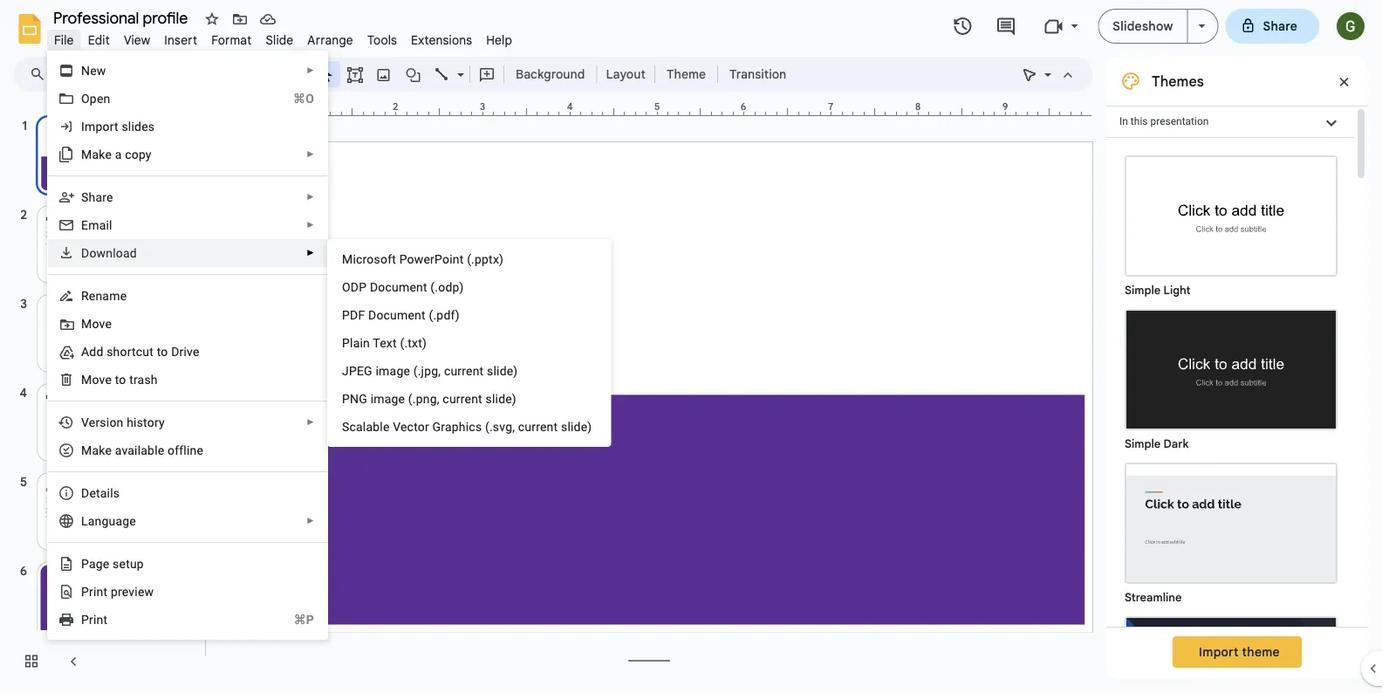 Task type: describe. For each thing, give the bounding box(es) containing it.
slide) for (.png,
[[486, 391, 517, 406]]

ownload
[[89, 246, 137, 260]]

email e element
[[81, 218, 118, 232]]

share
[[1263, 18, 1298, 34]]

menu bar banner
[[0, 0, 1383, 693]]

r ename
[[81, 288, 127, 303]]

drive
[[171, 344, 199, 359]]

s hare
[[81, 190, 113, 204]]

background
[[516, 66, 585, 82]]

d
[[81, 246, 89, 260]]

ew
[[90, 63, 106, 78]]

this
[[1131, 115, 1148, 127]]

layout
[[606, 66, 646, 82]]

scalable vector graphics (.svg, current slide) s element
[[342, 419, 597, 434]]

j peg image (.jpg, current slide)
[[342, 364, 518, 378]]

⌘p element
[[273, 611, 314, 628]]

arrange menu item
[[301, 30, 360, 50]]

p for df
[[342, 308, 350, 322]]

version
[[81, 415, 123, 429]]

e mail
[[81, 218, 112, 232]]

⌘o
[[293, 91, 314, 106]]

version h istory
[[81, 415, 165, 429]]

import slides z element
[[81, 119, 160, 134]]

ove
[[92, 316, 112, 331]]

microsoft
[[342, 252, 396, 266]]

in this presentation
[[1120, 115, 1209, 127]]

ma
[[81, 443, 99, 457]]

► for istory
[[306, 417, 315, 427]]

themes application
[[0, 0, 1383, 693]]

odp document (.odp) o element
[[342, 280, 469, 294]]

(.odp)
[[431, 280, 464, 294]]

insert image image
[[374, 62, 394, 86]]

move
[[81, 372, 112, 387]]

open o element
[[81, 91, 116, 106]]

p for n
[[342, 391, 350, 406]]

0 vertical spatial image
[[376, 364, 410, 378]]

version history h element
[[81, 415, 170, 429]]

page setup g element
[[81, 556, 149, 571]]

view
[[124, 32, 150, 48]]

in
[[1120, 115, 1128, 127]]

details
[[81, 486, 120, 500]]

tools menu item
[[360, 30, 404, 50]]

theme button
[[659, 61, 714, 87]]

edit menu item
[[81, 30, 117, 50]]

document for (.odp)
[[370, 280, 427, 294]]

theme
[[1242, 644, 1280, 659]]

simple dark
[[1125, 437, 1189, 451]]

move to trash t element
[[81, 372, 163, 387]]

ext
[[380, 336, 397, 350]]

themes section
[[1107, 57, 1369, 693]]

streamline
[[1125, 590, 1182, 604]]

p for rint
[[81, 612, 89, 627]]

Streamline radio
[[1116, 454, 1347, 607]]

slideshow
[[1113, 18, 1174, 34]]

theme
[[667, 66, 706, 82]]

o dp document (.odp)
[[342, 280, 464, 294]]

shape image
[[404, 62, 424, 86]]

make available offline k element
[[81, 443, 209, 457]]

► for n ew
[[306, 65, 315, 75]]

k
[[99, 443, 105, 457]]

e
[[81, 218, 88, 232]]

move t o trash
[[81, 372, 158, 387]]

details b element
[[81, 486, 125, 500]]

plain
[[342, 336, 370, 350]]

ma k e available offline
[[81, 443, 203, 457]]

slide menu item
[[259, 30, 301, 50]]

option group inside the themes section
[[1107, 138, 1355, 693]]

edit
[[88, 32, 110, 48]]

slide) for (.svg,
[[561, 419, 592, 434]]

h
[[127, 415, 134, 429]]

df
[[350, 308, 365, 322]]

presentation options image
[[1199, 24, 1206, 28]]

presentation
[[1151, 115, 1209, 127]]

o for dp
[[342, 280, 351, 294]]

calable
[[350, 419, 390, 434]]

microsoft powerpoint (.ppt x )
[[342, 252, 504, 266]]

new n element
[[81, 63, 111, 78]]

istory
[[134, 415, 165, 429]]

plain text (.txt) t element
[[342, 336, 432, 350]]

print preview v element
[[81, 584, 159, 599]]

j
[[342, 364, 349, 378]]

format
[[211, 32, 252, 48]]

s for calable
[[342, 419, 350, 434]]

tools
[[367, 32, 397, 48]]

light
[[1164, 283, 1191, 297]]

print pre v iew
[[81, 584, 154, 599]]

simple for simple light
[[1125, 283, 1161, 297]]

add
[[81, 344, 103, 359]]

setup
[[113, 556, 144, 571]]

dark
[[1164, 437, 1189, 451]]

main toolbar
[[51, 61, 795, 87]]

plain t ext (.txt)
[[342, 336, 427, 350]]

o pen
[[81, 91, 110, 106]]

p rint
[[81, 612, 108, 627]]

► for l anguage
[[306, 516, 315, 526]]

add shortcut to drive , element
[[81, 344, 205, 359]]

import theme button
[[1173, 636, 1302, 668]]

print
[[81, 584, 108, 599]]

⌘p
[[294, 612, 314, 627]]

microsoft powerpoint (.pptx) x element
[[342, 252, 509, 266]]

n ew
[[81, 63, 106, 78]]



Task type: vqa. For each thing, say whether or not it's contained in the screenshot.


Task type: locate. For each thing, give the bounding box(es) containing it.
view menu item
[[117, 30, 157, 50]]

1 vertical spatial e
[[103, 556, 109, 571]]

pa g e setup
[[81, 556, 144, 571]]

trash
[[129, 372, 158, 387]]

share s element
[[81, 190, 118, 204]]

m
[[81, 316, 92, 331]]

0 horizontal spatial o
[[81, 91, 90, 106]]

simple left dark
[[1125, 437, 1161, 451]]

print p element
[[81, 612, 113, 627]]

import inside button
[[1199, 644, 1239, 659]]

option group
[[1107, 138, 1355, 693]]

make
[[81, 147, 112, 161]]

navigation
[[0, 99, 192, 693]]

► for d ownload
[[306, 248, 315, 258]]

p left "g"
[[342, 391, 350, 406]]

mail
[[88, 218, 112, 232]]

transition
[[730, 66, 787, 82]]

c
[[125, 147, 132, 161]]

menu containing n
[[4, 0, 328, 660]]

current right (.svg,
[[518, 419, 558, 434]]

►
[[306, 65, 315, 75], [306, 149, 315, 159], [306, 192, 315, 202], [306, 220, 315, 230], [306, 248, 315, 258], [306, 417, 315, 427], [306, 516, 315, 526]]

1 vertical spatial current
[[443, 391, 483, 406]]

⌘o element
[[272, 90, 314, 107]]

focus image
[[1127, 618, 1336, 693]]

x
[[493, 252, 499, 266]]

0 horizontal spatial s
[[81, 190, 89, 204]]

rename r element
[[81, 288, 132, 303]]

1 vertical spatial n
[[350, 391, 359, 406]]

slides
[[122, 119, 155, 134]]

live pointer settings image
[[1040, 63, 1052, 69]]

make a copy c element
[[81, 147, 157, 161]]

vector
[[393, 419, 429, 434]]

p up 'plain'
[[342, 308, 350, 322]]

menu containing microsoft powerpoint (.ppt
[[327, 239, 611, 447]]

► for s hare
[[306, 192, 315, 202]]

p down print
[[81, 612, 89, 627]]

import for import theme
[[1199, 644, 1239, 659]]

simple for simple dark
[[1125, 437, 1161, 451]]

o
[[81, 91, 90, 106], [342, 280, 351, 294]]

peg
[[349, 364, 373, 378]]

navigation inside themes application
[[0, 99, 192, 693]]

0 vertical spatial e
[[105, 443, 112, 457]]

t
[[373, 336, 380, 350]]

Menus field
[[22, 62, 60, 86]]

dp
[[351, 280, 367, 294]]

Simple Dark radio
[[1116, 300, 1347, 454]]

0 vertical spatial s
[[81, 190, 89, 204]]

e for g
[[103, 556, 109, 571]]

0 vertical spatial n
[[81, 63, 90, 78]]

n up o pen
[[81, 63, 90, 78]]

current for (.png,
[[443, 391, 483, 406]]

g
[[96, 556, 103, 571]]

0 vertical spatial document
[[370, 280, 427, 294]]

hare
[[89, 190, 113, 204]]

(.jpg,
[[413, 364, 441, 378]]

png image (.png, current slide) n element
[[342, 391, 522, 406]]

anguage
[[88, 514, 136, 528]]

5 ► from the top
[[306, 248, 315, 258]]

1 ► from the top
[[306, 65, 315, 75]]

menu
[[4, 0, 328, 660], [327, 239, 611, 447]]

l anguage
[[81, 514, 136, 528]]

0 vertical spatial current
[[444, 364, 484, 378]]

document down o dp document (.odp) on the left of the page
[[368, 308, 426, 322]]

o for pen
[[81, 91, 90, 106]]

file
[[54, 32, 74, 48]]

file menu item
[[47, 30, 81, 50]]

o down "n ew"
[[81, 91, 90, 106]]

2 ► from the top
[[306, 149, 315, 159]]

mode and view toolbar
[[1016, 57, 1082, 92]]

2 vertical spatial slide)
[[561, 419, 592, 434]]

g
[[359, 391, 367, 406]]

s up e
[[81, 190, 89, 204]]

simple left light
[[1125, 283, 1161, 297]]

move m element
[[81, 316, 117, 331]]

import for import slides
[[81, 119, 119, 134]]

1 vertical spatial image
[[371, 391, 405, 406]]

t
[[115, 372, 119, 387]]

0 vertical spatial import
[[81, 119, 119, 134]]

Focus radio
[[1116, 607, 1347, 693]]

s
[[81, 190, 89, 204], [342, 419, 350, 434]]

image right "g"
[[371, 391, 405, 406]]

arrange
[[308, 32, 353, 48]]

d ownload
[[81, 246, 137, 260]]

2 vertical spatial current
[[518, 419, 558, 434]]

import
[[81, 119, 119, 134], [1199, 644, 1239, 659]]

6 ► from the top
[[306, 417, 315, 427]]

to
[[157, 344, 168, 359]]

help menu item
[[479, 30, 519, 50]]

1 vertical spatial simple
[[1125, 437, 1161, 451]]

document up p df document (.pdf)
[[370, 280, 427, 294]]

make a c opy
[[81, 147, 152, 161]]

(.txt)
[[400, 336, 427, 350]]

iew
[[135, 584, 154, 599]]

l
[[81, 514, 88, 528]]

ename
[[89, 288, 127, 303]]

slideshow button
[[1098, 9, 1188, 44]]

o
[[119, 372, 126, 387]]

1 vertical spatial s
[[342, 419, 350, 434]]

1 simple from the top
[[1125, 283, 1161, 297]]

layout button
[[601, 61, 651, 87]]

s calable vector graphics (.svg, current slide)
[[342, 419, 592, 434]]

available
[[115, 443, 164, 457]]

Star checkbox
[[200, 7, 224, 31]]

0 vertical spatial o
[[81, 91, 90, 106]]

import left theme
[[1199, 644, 1239, 659]]

s for hare
[[81, 190, 89, 204]]

1 vertical spatial p
[[342, 391, 350, 406]]

extensions menu item
[[404, 30, 479, 50]]

download d element
[[81, 246, 142, 260]]

0 vertical spatial simple
[[1125, 283, 1161, 297]]

insert menu item
[[157, 30, 204, 50]]

graphics
[[433, 419, 482, 434]]

in this presentation tab
[[1107, 106, 1355, 138]]

import inside menu
[[81, 119, 119, 134]]

pdf document (.pdf) p element
[[342, 308, 465, 322]]

► for opy
[[306, 149, 315, 159]]

0 vertical spatial slide)
[[487, 364, 518, 378]]

7 ► from the top
[[306, 516, 315, 526]]

4 ► from the top
[[306, 220, 315, 230]]

1 vertical spatial o
[[342, 280, 351, 294]]

insert
[[164, 32, 197, 48]]

pa
[[81, 556, 96, 571]]

jpeg image (.jpg, current slide) j element
[[342, 364, 523, 378]]

s down j
[[342, 419, 350, 434]]

powerpoint
[[399, 252, 464, 266]]

language l element
[[81, 514, 141, 528]]

p df document (.pdf)
[[342, 308, 460, 322]]

3 ► from the top
[[306, 192, 315, 202]]

offline
[[168, 443, 203, 457]]

menu bar inside menu bar banner
[[47, 23, 519, 51]]

1 vertical spatial import
[[1199, 644, 1239, 659]]

themes
[[1152, 72, 1204, 90]]

image down the ext
[[376, 364, 410, 378]]

1 horizontal spatial import
[[1199, 644, 1239, 659]]

a
[[115, 147, 122, 161]]

n
[[81, 63, 90, 78], [350, 391, 359, 406]]

1 horizontal spatial n
[[350, 391, 359, 406]]

(.pdf)
[[429, 308, 460, 322]]

current right (.jpg, at the left
[[444, 364, 484, 378]]

(.ppt
[[467, 252, 493, 266]]

pre
[[111, 584, 129, 599]]

transition button
[[722, 61, 794, 87]]

pen
[[90, 91, 110, 106]]

current up s calable vector graphics (.svg, current slide)
[[443, 391, 483, 406]]

format menu item
[[204, 30, 259, 50]]

r
[[81, 288, 89, 303]]

document for (.pdf)
[[368, 308, 426, 322]]

e for k
[[105, 443, 112, 457]]

)
[[499, 252, 504, 266]]

1 horizontal spatial s
[[342, 419, 350, 434]]

simple inside option
[[1125, 283, 1161, 297]]

menu bar containing file
[[47, 23, 519, 51]]

current for (.svg,
[[518, 419, 558, 434]]

Simple Light radio
[[1116, 147, 1347, 693]]

► for e mail
[[306, 220, 315, 230]]

v
[[129, 584, 135, 599]]

add shortcut to drive
[[81, 344, 199, 359]]

(.png,
[[408, 391, 440, 406]]

2 vertical spatial p
[[81, 612, 89, 627]]

rint
[[89, 612, 108, 627]]

simple
[[1125, 283, 1161, 297], [1125, 437, 1161, 451]]

menu bar
[[47, 23, 519, 51]]

0 vertical spatial p
[[342, 308, 350, 322]]

shortcut
[[107, 344, 154, 359]]

2 simple from the top
[[1125, 437, 1161, 451]]

Rename text field
[[47, 7, 198, 28]]

1 vertical spatial document
[[368, 308, 426, 322]]

import down pen
[[81, 119, 119, 134]]

o up the df
[[342, 280, 351, 294]]

help
[[486, 32, 512, 48]]

e right the ma
[[105, 443, 112, 457]]

0 horizontal spatial n
[[81, 63, 90, 78]]

slide
[[266, 32, 294, 48]]

n down peg
[[350, 391, 359, 406]]

e right pa
[[103, 556, 109, 571]]

0 horizontal spatial import
[[81, 119, 119, 134]]

1 horizontal spatial o
[[342, 280, 351, 294]]

1 vertical spatial slide)
[[486, 391, 517, 406]]

simple inside option
[[1125, 437, 1161, 451]]

import slides
[[81, 119, 155, 134]]

extensions
[[411, 32, 472, 48]]

option group containing simple light
[[1107, 138, 1355, 693]]



